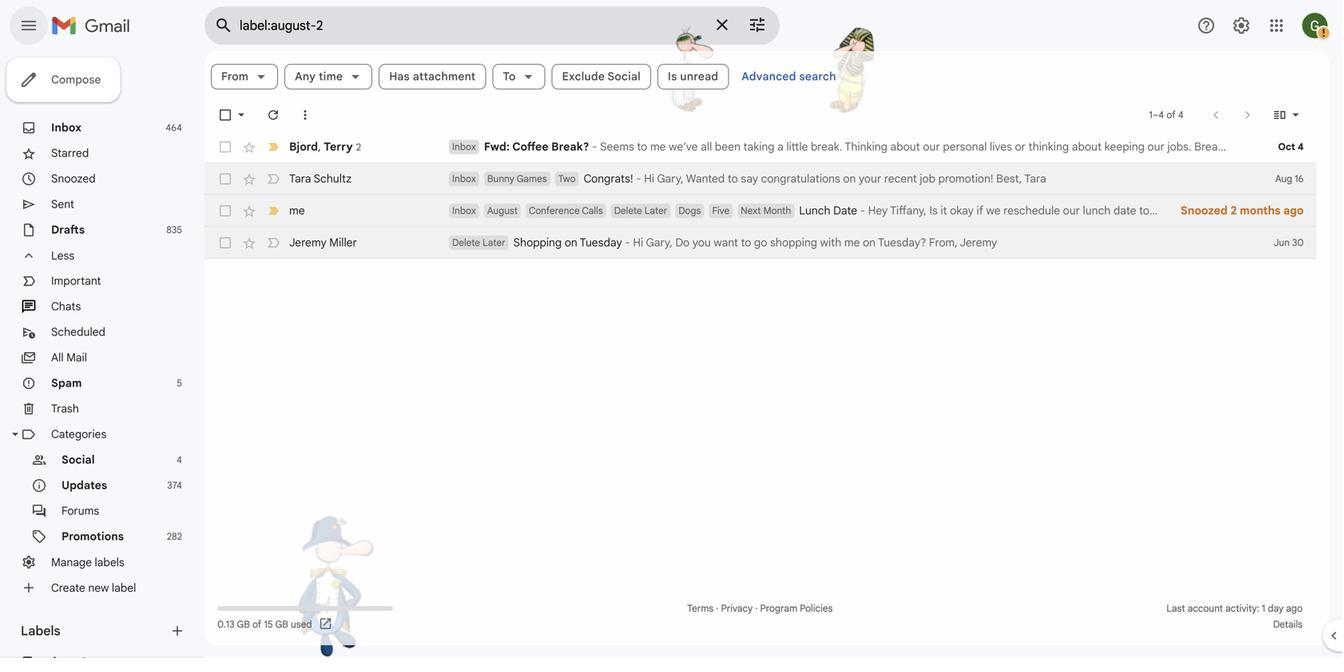 Task type: locate. For each thing, give the bounding box(es) containing it.
3 row from the top
[[204, 195, 1316, 227]]

a left the 'little'
[[777, 140, 784, 154]]

1 horizontal spatial ·
[[755, 603, 758, 615]]

last account activity: 1 day ago details
[[1166, 603, 1303, 631]]

4
[[1159, 109, 1164, 121], [1178, 109, 1184, 121], [1298, 141, 1304, 153], [177, 454, 182, 466]]

1 vertical spatial later
[[483, 237, 505, 249]]

0 horizontal spatial gb
[[237, 619, 250, 631]]

1 vertical spatial ago
[[1286, 603, 1303, 615]]

1 horizontal spatial jeremy
[[960, 236, 997, 250]]

0 vertical spatial of
[[1167, 109, 1176, 121]]

snoozed down starred link on the top
[[51, 172, 96, 186]]

manage labels link
[[51, 555, 124, 569]]

sent
[[51, 197, 74, 211]]

tara down bjord
[[289, 172, 311, 186]]

0 vertical spatial social
[[608, 69, 641, 83]]

snoozed right today?
[[1181, 204, 1228, 218]]

1
[[1149, 109, 1153, 121], [1262, 603, 1265, 615]]

tara up the reschedule
[[1024, 172, 1046, 186]]

two
[[558, 173, 576, 185]]

inbox inside inbox fwd: coffee break? - seems to me we've all been taking a little break. thinking about our personal lives or thinking about keeping our jobs. breaks are good. it's not a ba
[[452, 141, 476, 153]]

0 vertical spatial later
[[644, 205, 667, 217]]

is left it
[[929, 204, 938, 218]]

0 horizontal spatial later
[[483, 237, 505, 249]]

jeremy left miller
[[289, 236, 326, 250]]

2 vertical spatial me
[[844, 236, 860, 250]]

to left say
[[728, 172, 738, 186]]

· right privacy "link"
[[755, 603, 758, 615]]

important
[[51, 274, 101, 288]]

fwd:
[[484, 140, 510, 154]]

1 jeremy from the left
[[289, 236, 326, 250]]

1 horizontal spatial hi
[[644, 172, 654, 186]]

me left we've on the top
[[650, 140, 666, 154]]

1 gb from the left
[[237, 619, 250, 631]]

- right tuesday on the left top of page
[[625, 236, 630, 250]]

0 horizontal spatial tara
[[289, 172, 311, 186]]

next
[[741, 205, 761, 217]]

1 horizontal spatial best,
[[1177, 204, 1202, 218]]

None checkbox
[[217, 203, 233, 219], [217, 235, 233, 251], [217, 203, 233, 219], [217, 235, 233, 251]]

forums link
[[62, 504, 99, 518]]

0 horizontal spatial snoozed
[[51, 172, 96, 186]]

gb right 15
[[275, 619, 288, 631]]

a left ba
[[1320, 140, 1326, 154]]

0 horizontal spatial jeremy
[[289, 236, 326, 250]]

gary,
[[657, 172, 684, 186], [646, 236, 673, 250]]

to left go
[[741, 236, 751, 250]]

best,
[[996, 172, 1022, 186], [1177, 204, 1202, 218]]

about up recent
[[890, 140, 920, 154]]

coffee
[[512, 140, 548, 154]]

best, left the gary
[[1177, 204, 1202, 218]]

0 horizontal spatial social
[[62, 453, 95, 467]]

footer
[[204, 601, 1316, 633]]

clear search image
[[706, 9, 738, 41]]

row containing me
[[204, 195, 1316, 227]]

15
[[264, 619, 273, 631]]

miller
[[329, 236, 357, 250]]

None search field
[[204, 6, 780, 45]]

0 vertical spatial to
[[637, 140, 647, 154]]

gb right 0.13
[[237, 619, 250, 631]]

months
[[1240, 204, 1281, 218]]

social inside the exclude social button
[[608, 69, 641, 83]]

1 vertical spatial snoozed
[[1181, 204, 1228, 218]]

1 horizontal spatial to
[[728, 172, 738, 186]]

to right seems
[[637, 140, 647, 154]]

all
[[51, 351, 64, 365]]

recent
[[884, 172, 917, 186]]

congrats!
[[584, 172, 633, 186]]

snoozed inside labels navigation
[[51, 172, 96, 186]]

me right with
[[844, 236, 860, 250]]

snoozed inside row
[[1181, 204, 1228, 218]]

gary, left do
[[646, 236, 673, 250]]

later for delete later
[[644, 205, 667, 217]]

0 horizontal spatial best,
[[996, 172, 1022, 186]]

282
[[167, 531, 182, 543]]

1 horizontal spatial of
[[1167, 109, 1176, 121]]

0 horizontal spatial 1
[[1149, 109, 1153, 121]]

on left your
[[843, 172, 856, 186]]

all mail link
[[51, 351, 87, 365]]

0 horizontal spatial of
[[252, 619, 261, 631]]

spam
[[51, 376, 82, 390]]

1 inside last account activity: 1 day ago details
[[1262, 603, 1265, 615]]

1 vertical spatial gary,
[[646, 236, 673, 250]]

bjord , terry 2
[[289, 140, 361, 154]]

labels
[[95, 555, 124, 569]]

terry
[[324, 140, 353, 154]]

social
[[608, 69, 641, 83], [62, 453, 95, 467]]

thinking
[[845, 140, 887, 154]]

do
[[675, 236, 690, 250]]

policies
[[800, 603, 833, 615]]

later down august
[[483, 237, 505, 249]]

0 vertical spatial 2
[[356, 141, 361, 153]]

dogs
[[678, 205, 701, 217]]

scheduled
[[51, 325, 105, 339]]

1 vertical spatial delete
[[452, 237, 480, 249]]

hey
[[868, 204, 888, 218]]

inbox left the fwd:
[[452, 141, 476, 153]]

our up "job"
[[923, 140, 940, 154]]

delete for delete later
[[614, 205, 642, 217]]

advanced search
[[742, 69, 836, 83]]

ago down aug 16
[[1283, 204, 1304, 218]]

congrats! - hi gary, wanted to say congratulations on your recent job promotion! best, tara
[[584, 172, 1046, 186]]

row up say
[[204, 131, 1342, 163]]

has
[[389, 69, 410, 83]]

footer inside main content
[[204, 601, 1316, 633]]

footer containing terms
[[204, 601, 1316, 633]]

breaks
[[1194, 140, 1229, 154]]

unread
[[680, 69, 718, 83]]

0 horizontal spatial to
[[637, 140, 647, 154]]

details
[[1273, 619, 1303, 631]]

on left tuesday?
[[863, 236, 876, 250]]

0 horizontal spatial about
[[890, 140, 920, 154]]

manage labels
[[51, 555, 124, 569]]

promotions link
[[62, 530, 124, 544]]

create new label
[[51, 581, 136, 595]]

1 row from the top
[[204, 131, 1342, 163]]

it's
[[1283, 140, 1298, 154]]

1 horizontal spatial is
[[929, 204, 938, 218]]

of right –
[[1167, 109, 1176, 121]]

hi down delete later
[[633, 236, 643, 250]]

bjord
[[289, 140, 318, 154]]

best, up lunch date - hey tiffany, is it okay if we reschedule our lunch date today? best, gary at the right of the page
[[996, 172, 1022, 186]]

0 vertical spatial gary,
[[657, 172, 684, 186]]

is unread
[[668, 69, 718, 83]]

hi up delete later
[[644, 172, 654, 186]]

4 row from the top
[[204, 227, 1316, 259]]

if
[[977, 204, 983, 218]]

1 vertical spatial best,
[[1177, 204, 1202, 218]]

follow link to manage storage image
[[318, 617, 334, 633]]

is left unread
[[668, 69, 677, 83]]

me
[[650, 140, 666, 154], [289, 204, 305, 218], [844, 236, 860, 250]]

promotions
[[62, 530, 124, 544]]

1 a from the left
[[777, 140, 784, 154]]

1 vertical spatial to
[[728, 172, 738, 186]]

search
[[799, 69, 836, 83]]

2 right terry on the top left of page
[[356, 141, 361, 153]]

1 horizontal spatial our
[[1063, 204, 1080, 218]]

social right exclude at the top left of the page
[[608, 69, 641, 83]]

1 – 4 of 4
[[1149, 109, 1184, 121]]

gary, down we've on the top
[[657, 172, 684, 186]]

2 jeremy from the left
[[960, 236, 997, 250]]

1 horizontal spatial social
[[608, 69, 641, 83]]

main content
[[204, 51, 1342, 645]]

0 vertical spatial hi
[[644, 172, 654, 186]]

jun
[[1274, 237, 1290, 249]]

1 horizontal spatial 1
[[1262, 603, 1265, 615]]

None checkbox
[[217, 107, 233, 123], [217, 139, 233, 155], [217, 171, 233, 187], [217, 107, 233, 123], [217, 139, 233, 155], [217, 171, 233, 187]]

main content containing from
[[204, 51, 1342, 645]]

on left tuesday on the left top of page
[[565, 236, 577, 250]]

trash link
[[51, 402, 79, 416]]

2 a from the left
[[1320, 140, 1326, 154]]

–
[[1153, 109, 1159, 121]]

tuesday
[[580, 236, 622, 250]]

labels heading
[[21, 623, 169, 639]]

time
[[319, 69, 343, 83]]

0 horizontal spatial delete
[[452, 237, 480, 249]]

1 horizontal spatial delete
[[614, 205, 642, 217]]

with
[[820, 236, 841, 250]]

later inside delete later shopping on tuesday - hi gary, do you want to go shopping with me on tuesday? from, jeremy
[[483, 237, 505, 249]]

2 · from the left
[[755, 603, 758, 615]]

2 row from the top
[[204, 163, 1316, 195]]

ago inside row
[[1283, 204, 1304, 218]]

inbox left august
[[452, 205, 476, 217]]

1 vertical spatial social
[[62, 453, 95, 467]]

new
[[88, 581, 109, 595]]

1 vertical spatial 2
[[1230, 204, 1237, 218]]

row containing bjord
[[204, 131, 1342, 163]]

5
[[177, 377, 182, 389]]

conference
[[529, 205, 580, 217]]

0 horizontal spatial me
[[289, 204, 305, 218]]

0 vertical spatial ago
[[1283, 204, 1304, 218]]

inbox inside labels navigation
[[51, 121, 81, 135]]

0 vertical spatial is
[[668, 69, 677, 83]]

0 vertical spatial me
[[650, 140, 666, 154]]

delete inside delete later shopping on tuesday - hi gary, do you want to go shopping with me on tuesday? from, jeremy
[[452, 237, 480, 249]]

2 horizontal spatial to
[[741, 236, 751, 250]]

from
[[221, 69, 249, 83]]

inbox up starred link on the top
[[51, 121, 81, 135]]

about left keeping
[[1072, 140, 1102, 154]]

1 horizontal spatial about
[[1072, 140, 1102, 154]]

has attachment
[[389, 69, 476, 83]]

1 horizontal spatial later
[[644, 205, 667, 217]]

0 horizontal spatial is
[[668, 69, 677, 83]]

1 tara from the left
[[289, 172, 311, 186]]

to
[[637, 140, 647, 154], [728, 172, 738, 186], [741, 236, 751, 250]]

0 vertical spatial snoozed
[[51, 172, 96, 186]]

from button
[[211, 64, 278, 89]]

4 inside labels navigation
[[177, 454, 182, 466]]

0 horizontal spatial ·
[[716, 603, 718, 615]]

our left jobs.
[[1147, 140, 1165, 154]]

1 horizontal spatial tara
[[1024, 172, 1046, 186]]

not
[[1301, 140, 1317, 154]]

been
[[715, 140, 741, 154]]

delete right calls
[[614, 205, 642, 217]]

later left dogs
[[644, 205, 667, 217]]

next month
[[741, 205, 791, 217]]

0 horizontal spatial a
[[777, 140, 784, 154]]

categories link
[[51, 427, 107, 441]]

0 horizontal spatial hi
[[633, 236, 643, 250]]

0 horizontal spatial 2
[[356, 141, 361, 153]]

main menu image
[[19, 16, 38, 35]]

1 vertical spatial 1
[[1262, 603, 1265, 615]]

more image
[[297, 107, 313, 123]]

jobs.
[[1167, 140, 1191, 154]]

delete left shopping
[[452, 237, 480, 249]]

from,
[[929, 236, 958, 250]]

is unread button
[[657, 64, 729, 89]]

social inside labels navigation
[[62, 453, 95, 467]]

a
[[777, 140, 784, 154], [1320, 140, 1326, 154]]

ago up the details "link"
[[1286, 603, 1303, 615]]

mail
[[66, 351, 87, 365]]

create new label link
[[51, 581, 136, 595]]

go
[[754, 236, 767, 250]]

conference calls
[[529, 205, 603, 217]]

today?
[[1139, 204, 1174, 218]]

jeremy down the if
[[960, 236, 997, 250]]

2 right the gary
[[1230, 204, 1237, 218]]

1 horizontal spatial 2
[[1230, 204, 1237, 218]]

later
[[644, 205, 667, 217], [483, 237, 505, 249]]

1 horizontal spatial gb
[[275, 619, 288, 631]]

social down categories
[[62, 453, 95, 467]]

0 vertical spatial best,
[[996, 172, 1022, 186]]

program
[[760, 603, 797, 615]]

of left 15
[[252, 619, 261, 631]]

1 horizontal spatial a
[[1320, 140, 1326, 154]]

row up go
[[204, 195, 1316, 227]]

1 vertical spatial of
[[252, 619, 261, 631]]

1 horizontal spatial snoozed
[[1181, 204, 1228, 218]]

tara schultz
[[289, 172, 352, 186]]

· right 'terms'
[[716, 603, 718, 615]]

2
[[356, 141, 361, 153], [1230, 204, 1237, 218]]

0 vertical spatial delete
[[614, 205, 642, 217]]

me down tara schultz
[[289, 204, 305, 218]]

row down taking in the top of the page
[[204, 163, 1316, 195]]

our left lunch
[[1063, 204, 1080, 218]]

toggle split pane mode image
[[1272, 107, 1288, 123]]

row
[[204, 131, 1342, 163], [204, 163, 1316, 195], [204, 195, 1316, 227], [204, 227, 1316, 259]]

row down next month at the right top of page
[[204, 227, 1316, 259]]

1 vertical spatial me
[[289, 204, 305, 218]]

program policies link
[[760, 603, 833, 615]]

-
[[592, 140, 597, 154], [636, 172, 641, 186], [860, 204, 865, 218], [625, 236, 630, 250]]



Task type: describe. For each thing, give the bounding box(es) containing it.
835
[[166, 224, 182, 236]]

break.
[[811, 140, 842, 154]]

personal
[[943, 140, 987, 154]]

social link
[[62, 453, 95, 467]]

inbox link
[[51, 121, 81, 135]]

aug
[[1275, 173, 1292, 185]]

2 horizontal spatial our
[[1147, 140, 1165, 154]]

0 horizontal spatial on
[[565, 236, 577, 250]]

it
[[941, 204, 947, 218]]

lunch date - hey tiffany, is it okay if we reschedule our lunch date today? best, gary
[[799, 204, 1230, 218]]

trash
[[51, 402, 79, 416]]

updates link
[[62, 478, 107, 492]]

lives
[[990, 140, 1012, 154]]

row containing tara schultz
[[204, 163, 1316, 195]]

2 vertical spatial to
[[741, 236, 751, 250]]

account
[[1188, 603, 1223, 615]]

break?
[[551, 140, 589, 154]]

labels
[[21, 623, 60, 639]]

,
[[318, 140, 321, 154]]

30
[[1292, 237, 1304, 249]]

thinking
[[1028, 140, 1069, 154]]

label
[[112, 581, 136, 595]]

0.13
[[217, 619, 235, 631]]

later for delete later shopping on tuesday - hi gary, do you want to go shopping with me on tuesday? from, jeremy
[[483, 237, 505, 249]]

exclude social button
[[552, 64, 651, 89]]

oct 4
[[1278, 141, 1304, 153]]

delete later shopping on tuesday - hi gary, do you want to go shopping with me on tuesday? from, jeremy
[[452, 236, 997, 250]]

used
[[291, 619, 312, 631]]

less
[[51, 249, 74, 263]]

august
[[487, 205, 518, 217]]

2 inside bjord , terry 2
[[356, 141, 361, 153]]

compose
[[51, 73, 101, 87]]

promotion!
[[938, 172, 993, 186]]

1 vertical spatial is
[[929, 204, 938, 218]]

refresh image
[[265, 107, 281, 123]]

privacy
[[721, 603, 753, 615]]

gmail image
[[51, 10, 138, 42]]

settings image
[[1232, 16, 1251, 35]]

drafts link
[[51, 223, 85, 237]]

tuesday?
[[878, 236, 926, 250]]

good.
[[1251, 140, 1280, 154]]

2 horizontal spatial me
[[844, 236, 860, 250]]

1 horizontal spatial me
[[650, 140, 666, 154]]

important link
[[51, 274, 101, 288]]

- left seems
[[592, 140, 597, 154]]

sent link
[[51, 197, 74, 211]]

want
[[714, 236, 738, 250]]

shopping
[[513, 236, 562, 250]]

search mail image
[[209, 11, 238, 40]]

chats link
[[51, 300, 81, 314]]

2 tara from the left
[[1024, 172, 1046, 186]]

0 horizontal spatial our
[[923, 140, 940, 154]]

terms
[[687, 603, 714, 615]]

scheduled link
[[51, 325, 105, 339]]

all
[[701, 140, 712, 154]]

to button
[[492, 64, 545, 89]]

row containing jeremy miller
[[204, 227, 1316, 259]]

keeping
[[1104, 140, 1145, 154]]

2 about from the left
[[1072, 140, 1102, 154]]

schultz
[[314, 172, 352, 186]]

ago inside last account activity: 1 day ago details
[[1286, 603, 1303, 615]]

updates
[[62, 478, 107, 492]]

inbox left bunny
[[452, 173, 476, 185]]

labels navigation
[[0, 51, 204, 658]]

to
[[503, 69, 516, 83]]

gary
[[1205, 204, 1230, 218]]

bunny
[[487, 173, 514, 185]]

is inside button
[[668, 69, 677, 83]]

ba
[[1329, 140, 1342, 154]]

oct
[[1278, 141, 1295, 153]]

- right congrats! at the left top
[[636, 172, 641, 186]]

you
[[692, 236, 711, 250]]

16
[[1295, 173, 1304, 185]]

taking
[[743, 140, 775, 154]]

1 vertical spatial hi
[[633, 236, 643, 250]]

snoozed for snoozed 'link'
[[51, 172, 96, 186]]

exclude
[[562, 69, 605, 83]]

jeremy miller
[[289, 236, 357, 250]]

we've
[[669, 140, 698, 154]]

forums
[[62, 504, 99, 518]]

1 about from the left
[[890, 140, 920, 154]]

delete for delete later shopping on tuesday - hi gary, do you want to go shopping with me on tuesday? from, jeremy
[[452, 237, 480, 249]]

privacy link
[[721, 603, 753, 615]]

date
[[833, 204, 857, 218]]

your
[[859, 172, 881, 186]]

4 inside row
[[1298, 141, 1304, 153]]

terms · privacy · program policies
[[687, 603, 833, 615]]

Search mail text field
[[240, 18, 703, 34]]

games
[[517, 173, 547, 185]]

five
[[712, 205, 730, 217]]

month
[[763, 205, 791, 217]]

starred link
[[51, 146, 89, 160]]

job
[[920, 172, 935, 186]]

0.13 gb of 15 gb used
[[217, 619, 312, 631]]

support image
[[1197, 16, 1216, 35]]

snoozed for snoozed 2 months ago
[[1181, 204, 1228, 218]]

calls
[[582, 205, 603, 217]]

any time
[[295, 69, 343, 83]]

delete later
[[614, 205, 667, 217]]

reschedule
[[1003, 204, 1060, 218]]

advanced search options image
[[741, 9, 773, 41]]

inbox fwd: coffee break? - seems to me we've all been taking a little break. thinking about our personal lives or thinking about keeping our jobs. breaks are good. it's not a ba
[[452, 140, 1342, 154]]

shopping
[[770, 236, 817, 250]]

last
[[1166, 603, 1185, 615]]

- left "hey"
[[860, 204, 865, 218]]

say
[[741, 172, 758, 186]]

0 vertical spatial 1
[[1149, 109, 1153, 121]]

2 horizontal spatial on
[[863, 236, 876, 250]]

1 · from the left
[[716, 603, 718, 615]]

tiffany,
[[890, 204, 927, 218]]

we
[[986, 204, 1001, 218]]

2 gb from the left
[[275, 619, 288, 631]]

exclude social
[[562, 69, 641, 83]]

1 horizontal spatial on
[[843, 172, 856, 186]]



Task type: vqa. For each thing, say whether or not it's contained in the screenshot.
Snoozed related to Snoozed "Link"
yes



